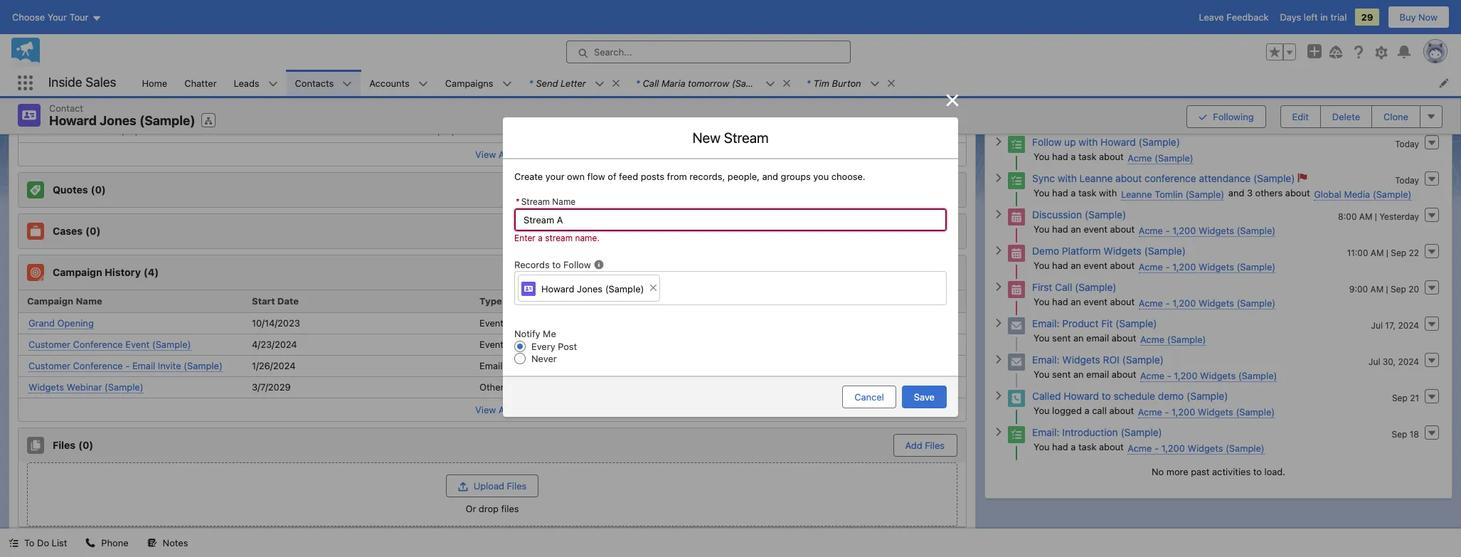 Task type: vqa. For each thing, say whether or not it's contained in the screenshot.


Task type: locate. For each thing, give the bounding box(es) containing it.
acme inside the you sent an email about acme - 1,200 widgets (sample)
[[1141, 370, 1165, 381]]

- inside the 'you had a task about acme - 1,200 widgets (sample)'
[[1155, 442, 1159, 454]]

email
[[132, 360, 155, 371], [480, 360, 503, 372]]

1 vertical spatial new
[[927, 225, 946, 237]]

acme inside acme - 170 widgets (sample) link
[[28, 37, 53, 49]]

email: for email: introduction (sample)
[[1033, 426, 1060, 438]]

* send letter
[[529, 77, 586, 89]]

sent inside 'you sent an email about acme (sample)'
[[1053, 332, 1071, 343]]

2 customer from the top
[[28, 360, 70, 371]]

text default image
[[611, 78, 621, 88], [782, 78, 792, 88], [887, 78, 897, 88]]

phone button
[[77, 529, 137, 557]]

acme (sample) link up the you sent an email about acme - 1,200 widgets (sample)
[[1141, 333, 1207, 346]]

with right sync
[[1058, 172, 1077, 184]]

closed up 10/21/2023
[[745, 101, 774, 113]]

- left "120"
[[687, 89, 692, 100]]

history
[[105, 266, 141, 278]]

1,200 for 11:00 am | sep 22
[[1173, 261, 1197, 272]]

post
[[558, 341, 577, 352]]

acme up sync with leanne about conference attendance (sample) link
[[1128, 152, 1153, 163]]

amount: up accounts
[[343, 62, 379, 73]]

acme up no
[[1128, 442, 1153, 454]]

9 you from the top
[[1034, 405, 1050, 416]]

- down customer conference event (sample) link
[[125, 360, 130, 371]]

burton
[[832, 77, 862, 89]]

0 vertical spatial and
[[763, 171, 779, 182]]

0 vertical spatial 2024
[[1399, 320, 1420, 331]]

5 had from the top
[[1053, 296, 1069, 307]]

files inside add files button
[[925, 439, 945, 451]]

about for jul 17, 2024
[[1112, 332, 1137, 343]]

1 horizontal spatial notes
[[163, 537, 188, 549]]

0 horizontal spatial •
[[1346, 12, 1350, 23]]

3 you from the top
[[1034, 187, 1050, 198]]

1 horizontal spatial •
[[1402, 12, 1406, 23]]

days left in trial
[[1281, 11, 1348, 23]]

1 vertical spatial email:
[[1033, 353, 1060, 366]]

am right 9:00
[[1371, 284, 1384, 294]]

1 email from the top
[[1087, 332, 1110, 343]]

1 vertical spatial (0)
[[86, 225, 101, 237]]

8 you from the top
[[1034, 368, 1050, 380]]

4 you from the top
[[1034, 223, 1050, 235]]

1 2024 from the top
[[1399, 320, 1420, 331]]

1 email: from the top
[[1033, 317, 1060, 329]]

sent down product
[[1053, 332, 1071, 343]]

1 horizontal spatial files
[[507, 480, 527, 491]]

acme inside you have an upcoming task about acme - 1,200 widgets (sample)
[[1183, 80, 1207, 91]]

campaign inside campaign name element
[[27, 295, 73, 307]]

close inside $20,000.00 close date:
[[659, 73, 683, 84]]

stream for * stream name
[[521, 196, 550, 207]]

0 horizontal spatial closed
[[112, 101, 142, 113]]

0 vertical spatial task image
[[1009, 136, 1026, 153]]

a for you logged a call about acme - 1,200 widgets (sample)
[[1085, 405, 1090, 416]]

(sample) inside you had a task about acme (sample)
[[1155, 152, 1194, 163]]

1 vertical spatial follow
[[564, 259, 591, 271]]

customer down 'grand'
[[28, 338, 70, 350]]

text default image down search...
[[611, 78, 621, 88]]

1,200 inside you logged a call about acme - 1,200 widgets (sample)
[[1172, 406, 1196, 417]]

email down email: product fit (sample)
[[1087, 332, 1110, 343]]

you inside you have an upcoming task about acme - 1,200 widgets (sample)
[[1034, 79, 1050, 90]]

1 event from the top
[[1084, 223, 1108, 235]]

0 vertical spatial view all
[[476, 148, 510, 160]]

had down "demo"
[[1053, 259, 1069, 271]]

1 customer from the top
[[28, 338, 70, 350]]

acme - 1,200 widgets (sample) link for sep 21
[[1139, 406, 1276, 418]]

1 vertical spatial call
[[1056, 281, 1073, 293]]

2 horizontal spatial text default image
[[887, 78, 897, 88]]

add to campaign button
[[860, 262, 957, 283]]

1 horizontal spatial stream
[[724, 129, 769, 146]]

you for 11:00 am | sep 22
[[1034, 259, 1050, 271]]

(sample) inside the 'you had a task about acme - 1,200 widgets (sample)'
[[1226, 442, 1265, 454]]

email down email: widgets roi (sample) link
[[1087, 368, 1110, 380]]

notes button
[[139, 529, 197, 557]]

event image
[[1009, 208, 1026, 225]]

create your own flow of feed posts from records, people, and groups you choose.
[[515, 171, 866, 182]]

you
[[1034, 79, 1050, 90], [1034, 151, 1050, 162], [1034, 187, 1050, 198], [1034, 223, 1050, 235], [1034, 259, 1050, 271], [1034, 296, 1050, 307], [1034, 332, 1050, 343], [1034, 368, 1050, 380], [1034, 405, 1050, 416], [1034, 441, 1050, 452]]

an down email: widgets roi (sample) link
[[1074, 368, 1084, 380]]

task right upcoming
[[1134, 79, 1152, 90]]

demo
[[1033, 245, 1060, 257]]

1,200 inside the 'you had a task about acme - 1,200 widgets (sample)'
[[1162, 442, 1186, 454]]

0 vertical spatial email
[[1087, 332, 1110, 343]]

2 email: from the top
[[1033, 353, 1060, 366]]

about down high-priority task image at the top right of page
[[1286, 187, 1311, 198]]

2 conference from the top
[[73, 360, 123, 371]]

acme - 140 widgets (sample)
[[344, 37, 474, 49]]

with right up
[[1079, 136, 1098, 148]]

11:00
[[1348, 247, 1369, 258]]

10/14/2023
[[252, 317, 300, 329]]

acme - 140 widgets (sample) link
[[344, 37, 474, 49]]

notes left (3)
[[53, 545, 82, 557]]

campaign history (4)
[[53, 266, 159, 278]]

notes inside button
[[163, 537, 188, 549]]

event image
[[1009, 245, 1026, 262], [1009, 281, 1026, 298]]

you right email icon
[[1034, 332, 1050, 343]]

demo platform widgets (sample)
[[1033, 245, 1186, 257]]

stage: down inside
[[27, 101, 55, 113]]

3 had from the top
[[1053, 223, 1069, 235]]

- up no
[[1155, 442, 1159, 454]]

list item
[[521, 70, 628, 96], [628, 70, 798, 96], [798, 70, 903, 96]]

acme inside acme - 300 widgets (sample) link
[[28, 89, 53, 100]]

no more past activities to load.
[[1152, 466, 1286, 477]]

(3)
[[85, 545, 99, 557]]

to inside add to campaign 'button'
[[891, 267, 899, 278]]

2024 right 30,
[[1399, 356, 1420, 367]]

text default image for phone
[[86, 538, 96, 548]]

widgets inside you have an upcoming task about acme - 1,200 widgets (sample)
[[1243, 80, 1278, 91]]

add inside add to campaign 'button'
[[871, 267, 888, 278]]

1 vertical spatial |
[[1387, 247, 1389, 258]]

2 text default image from the left
[[782, 78, 792, 88]]

group
[[1267, 43, 1297, 60]]

campaigns list item
[[437, 70, 521, 96]]

2 sent from the top
[[1053, 368, 1071, 380]]

0 vertical spatial add
[[871, 267, 888, 278]]

you had an event about acme - 1,200 widgets (sample)
[[1034, 223, 1276, 236], [1034, 259, 1276, 272], [1034, 296, 1276, 309]]

acme down tomlin
[[1139, 225, 1164, 236]]

a for you had a task about acme - 1,200 widgets (sample)
[[1071, 441, 1076, 452]]

acme up this month dropdown button
[[1183, 80, 1207, 91]]

2 you had an event about acme - 1,200 widgets (sample) from the top
[[1034, 259, 1276, 272]]

others
[[1256, 187, 1283, 198]]

you inside 'you sent an email about acme (sample)'
[[1034, 332, 1050, 343]]

acme (sample) link up the sync with leanne about conference attendance (sample)
[[1128, 152, 1194, 164]]

date: inside $4,000.00 close date:
[[686, 124, 709, 136]]

4 had from the top
[[1053, 259, 1069, 271]]

| left the 22
[[1387, 247, 1389, 258]]

text default image inside 'notes' button
[[147, 538, 157, 548]]

sep 18
[[1393, 429, 1420, 439]]

- inside you have an upcoming task about acme - 1,200 widgets (sample)
[[1210, 80, 1214, 91]]

sync
[[1033, 172, 1056, 184]]

start date element
[[246, 290, 474, 313]]

email: widgets roi (sample)
[[1033, 353, 1164, 366]]

2 had from the top
[[1053, 187, 1069, 198]]

sent inside the you sent an email about acme - 1,200 widgets (sample)
[[1053, 368, 1071, 380]]

1 vertical spatial acme (sample) link
[[1141, 333, 1207, 346]]

days
[[1281, 11, 1302, 23]]

notify me
[[515, 328, 556, 340]]

2 • from the left
[[1402, 12, 1406, 23]]

you inside you had a task about acme (sample)
[[1034, 151, 1050, 162]]

1 vertical spatial stream
[[521, 196, 550, 207]]

files down webinar
[[53, 439, 76, 451]]

1 vertical spatial conference
[[73, 360, 123, 371]]

new inside button
[[927, 225, 946, 237]]

event for 10/14/2023
[[480, 317, 504, 329]]

1 vertical spatial event image
[[1009, 281, 1026, 298]]

0 vertical spatial name
[[553, 196, 576, 207]]

called
[[1033, 390, 1062, 402]]

20
[[1409, 284, 1420, 294]]

0 vertical spatial email:
[[1033, 317, 1060, 329]]

0 vertical spatial leanne
[[1080, 172, 1113, 184]]

3 you had an event about acme - 1,200 widgets (sample) from the top
[[1034, 296, 1276, 309]]

amount:
[[27, 62, 63, 73], [343, 62, 379, 73], [659, 62, 695, 73], [27, 113, 63, 124], [343, 113, 379, 124], [659, 113, 695, 124]]

1 vertical spatial add
[[906, 439, 923, 451]]

me
[[543, 328, 556, 340]]

1 horizontal spatial follow
[[1033, 136, 1062, 148]]

had up discussion
[[1053, 187, 1069, 198]]

acme left "120"
[[661, 89, 685, 100]]

3 list item from the left
[[798, 70, 903, 96]]

sent for product
[[1053, 332, 1071, 343]]

2 closed from the left
[[745, 101, 774, 113]]

* stream name
[[516, 196, 576, 207]]

with down you had a task about acme (sample)
[[1100, 187, 1118, 198]]

a inside the 'you had a task about acme - 1,200 widgets (sample)'
[[1071, 441, 1076, 452]]

logged call image
[[1009, 390, 1026, 407]]

all
[[1388, 12, 1398, 23], [1433, 12, 1443, 23], [499, 148, 510, 160], [499, 404, 510, 415]]

event image for demo
[[1009, 245, 1026, 262]]

jones
[[100, 113, 136, 128], [577, 283, 603, 294]]

about inside you had a task about acme (sample)
[[1100, 151, 1124, 162]]

text default image
[[594, 260, 604, 270], [9, 538, 19, 548], [86, 538, 96, 548], [147, 538, 157, 548]]

email: right email image
[[1033, 353, 1060, 366]]

0 vertical spatial am
[[1360, 211, 1373, 222]]

task inside you had a task with leanne tomlin (sample) and 3 others about global media (sample)
[[1079, 187, 1097, 198]]

call inside list
[[643, 77, 659, 89]]

never
[[532, 353, 557, 365]]

2 event from the top
[[1084, 259, 1108, 271]]

call for (sample)
[[1056, 281, 1073, 293]]

1 vertical spatial howard jones (sample)
[[542, 283, 644, 294]]

2 you from the top
[[1034, 151, 1050, 162]]

a inside you logged a call about acme - 1,200 widgets (sample)
[[1085, 405, 1090, 416]]

you for jul 17, 2024
[[1034, 332, 1050, 343]]

1 conference from the top
[[73, 338, 123, 350]]

invite
[[158, 360, 181, 371]]

- inside the you sent an email about acme - 1,200 widgets (sample)
[[1168, 370, 1172, 381]]

2 vertical spatial event
[[1084, 296, 1108, 307]]

text default image inside to do list button
[[9, 538, 19, 548]]

18
[[1410, 429, 1420, 439]]

email: for email: product fit (sample)
[[1033, 317, 1060, 329]]

am right 11:00
[[1371, 247, 1385, 258]]

1 vertical spatial name
[[76, 295, 102, 307]]

about inside you have an upcoming task about acme - 1,200 widgets (sample)
[[1154, 79, 1179, 90]]

1 today from the top
[[1396, 138, 1420, 149]]

demo platform widgets (sample) link
[[1033, 245, 1186, 257]]

0 horizontal spatial call
[[643, 77, 659, 89]]

| for (sample)
[[1387, 284, 1389, 294]]

had inside the 'you had a task about acme - 1,200 widgets (sample)'
[[1053, 441, 1069, 452]]

1 vertical spatial customer
[[28, 360, 70, 371]]

you had a task about acme - 1,200 widgets (sample)
[[1034, 441, 1265, 454]]

event for platform
[[1084, 259, 1108, 271]]

* for * call maria tomorrow (sample)
[[636, 77, 640, 89]]

acme inside 'you sent an email about acme (sample)'
[[1141, 333, 1165, 345]]

a left call
[[1085, 405, 1090, 416]]

event down type
[[480, 317, 504, 329]]

0 vertical spatial (0)
[[91, 183, 106, 196]]

a inside you had a task about acme (sample)
[[1071, 151, 1076, 162]]

1 task image from the top
[[1009, 136, 1026, 153]]

you for 9:00 am | sep 20
[[1034, 296, 1050, 307]]

2 task image from the top
[[1009, 172, 1026, 189]]

0 vertical spatial customer
[[28, 338, 70, 350]]

jones down records to follow
[[577, 283, 603, 294]]

1 horizontal spatial add
[[906, 439, 923, 451]]

had inside you had a task with leanne tomlin (sample) and 3 others about global media (sample)
[[1053, 187, 1069, 198]]

10 you from the top
[[1034, 441, 1050, 452]]

1 vertical spatial am
[[1371, 247, 1385, 258]]

text default image right phone
[[147, 538, 157, 548]]

had down introduction
[[1053, 441, 1069, 452]]

add for (0)
[[906, 439, 923, 451]]

clone
[[1384, 111, 1409, 122]]

an inside you have an upcoming task about acme - 1,200 widgets (sample)
[[1076, 79, 1086, 90]]

email inside the you sent an email about acme - 1,200 widgets (sample)
[[1087, 368, 1110, 380]]

2024
[[1399, 320, 1420, 331], [1399, 356, 1420, 367]]

1 horizontal spatial leanne
[[1122, 188, 1153, 200]]

- up this month dropdown button
[[1210, 80, 1214, 91]]

0 horizontal spatial files
[[53, 439, 76, 451]]

text default image for call maria tomorrow (sample)
[[782, 78, 792, 88]]

acme down demo platform widgets (sample) link
[[1139, 261, 1164, 272]]

tim
[[814, 77, 830, 89]]

0 vertical spatial call
[[643, 77, 659, 89]]

• left 29
[[1346, 12, 1350, 23]]

type
[[480, 295, 502, 307]]

about down demo platform widgets (sample) link
[[1111, 259, 1135, 271]]

new for new
[[927, 225, 946, 237]]

2 list item from the left
[[628, 70, 798, 96]]

howard
[[49, 113, 97, 128], [1101, 136, 1136, 148], [542, 283, 575, 294], [1064, 390, 1100, 402]]

new down closed won amount:
[[693, 129, 721, 146]]

acme - 1,200 widgets (sample) link for sep 18
[[1128, 442, 1265, 454]]

1 horizontal spatial closed
[[745, 101, 774, 113]]

had down discussion
[[1053, 223, 1069, 235]]

stream down $4,000.00
[[724, 129, 769, 146]]

task inside the 'you had a task about acme - 1,200 widgets (sample)'
[[1079, 441, 1097, 452]]

0 horizontal spatial text default image
[[611, 78, 621, 88]]

sep
[[1392, 247, 1407, 258], [1391, 284, 1407, 294], [1393, 393, 1408, 403], [1393, 429, 1408, 439]]

0 horizontal spatial jones
[[100, 113, 136, 128]]

an for platform
[[1071, 259, 1082, 271]]

conference for -
[[73, 360, 123, 371]]

(4)
[[144, 266, 159, 278]]

acme - 1,200 widgets (sample) link for tomorrow
[[1183, 80, 1320, 92]]

0 horizontal spatial name
[[76, 295, 102, 307]]

stage: inside the stage: amount:
[[27, 50, 55, 62]]

jul left 30,
[[1369, 356, 1381, 367]]

with inside you had a task with leanne tomlin (sample) and 3 others about global media (sample)
[[1100, 187, 1118, 198]]

3 text default image from the left
[[887, 78, 897, 88]]

list
[[133, 70, 1462, 96]]

clone button
[[1372, 105, 1421, 128]]

0 horizontal spatial add
[[871, 267, 888, 278]]

an
[[1076, 79, 1086, 90], [1071, 223, 1082, 235], [1071, 259, 1082, 271], [1071, 296, 1082, 307], [1074, 332, 1084, 343], [1074, 368, 1084, 380]]

1 horizontal spatial and
[[1229, 187, 1245, 198]]

add for (4)
[[871, 267, 888, 278]]

0 vertical spatial conference
[[73, 338, 123, 350]]

close date: for 140
[[343, 73, 393, 84]]

0 horizontal spatial howard jones (sample)
[[49, 113, 195, 128]]

None text field
[[515, 208, 947, 231]]

1 vertical spatial today
[[1396, 175, 1420, 185]]

grand opening
[[28, 317, 94, 328]]

email: right email icon
[[1033, 317, 1060, 329]]

2 vertical spatial view
[[476, 404, 496, 415]]

3 email: from the top
[[1033, 426, 1060, 438]]

1 vertical spatial jones
[[577, 283, 603, 294]]

2 vertical spatial email:
[[1033, 426, 1060, 438]]

* left "send"
[[529, 77, 533, 89]]

1 vertical spatial with
[[1058, 172, 1077, 184]]

product
[[1063, 317, 1099, 329]]

(0) for cases (0)
[[86, 225, 101, 237]]

campaign name
[[27, 295, 102, 307]]

2 vertical spatial |
[[1387, 284, 1389, 294]]

you had an event about acme - 1,200 widgets (sample) for widgets
[[1034, 259, 1276, 272]]

about for 9:00 am | sep 20
[[1111, 296, 1135, 307]]

text default image for notes
[[147, 538, 157, 548]]

about for 11:00 am | sep 22
[[1111, 259, 1135, 271]]

an inside the you sent an email about acme - 1,200 widgets (sample)
[[1074, 368, 1084, 380]]

today up yesterday
[[1396, 175, 1420, 185]]

tomorrow
[[1380, 67, 1420, 77]]

no more past activities to load. status
[[994, 466, 1444, 477]]

acme (sample) link for you had a task about acme (sample)
[[1128, 152, 1194, 164]]

customer conference event (sample) link
[[28, 338, 191, 351]]

conference down opening at the left of page
[[73, 338, 123, 350]]

1,200 inside the you sent an email about acme - 1,200 widgets (sample)
[[1175, 370, 1198, 381]]

today for you had a task about acme (sample)
[[1396, 138, 1420, 149]]

name inside campaign name element
[[76, 295, 102, 307]]

2 vertical spatial you had an event about acme - 1,200 widgets (sample)
[[1034, 296, 1276, 309]]

1 vertical spatial sent
[[1053, 368, 1071, 380]]

conference for event
[[73, 338, 123, 350]]

acme inside the 'you had a task about acme - 1,200 widgets (sample)'
[[1128, 442, 1153, 454]]

2024 right 17,
[[1399, 320, 1420, 331]]

expand
[[1353, 12, 1385, 23]]

date: inside $20,000.00 close date:
[[686, 73, 709, 84]]

1 sent from the top
[[1053, 332, 1071, 343]]

leads link
[[225, 70, 268, 96]]

notify
[[515, 328, 541, 340]]

stage: for negotiation amount:
[[343, 101, 371, 113]]

email
[[1087, 332, 1110, 343], [1087, 368, 1110, 380]]

1 vertical spatial view all
[[476, 404, 510, 415]]

files for upload files
[[507, 480, 527, 491]]

7 you from the top
[[1034, 332, 1050, 343]]

amount: inside negotiation amount:
[[343, 113, 379, 124]]

0 vertical spatial new
[[693, 129, 721, 146]]

$4,000.00
[[745, 113, 789, 124]]

had down up
[[1053, 151, 1069, 162]]

text default image left to
[[9, 538, 19, 548]]

about inside 'you sent an email about acme (sample)'
[[1112, 332, 1137, 343]]

negotiation
[[428, 101, 478, 113]]

upload
[[474, 480, 505, 491]]

had for 11:00
[[1053, 259, 1069, 271]]

event up email: product fit (sample)
[[1084, 296, 1108, 307]]

notes for notes
[[163, 537, 188, 549]]

1 horizontal spatial call
[[1056, 281, 1073, 293]]

(sample) inside you have an upcoming task about acme - 1,200 widgets (sample)
[[1281, 80, 1320, 91]]

close date: down 140
[[343, 73, 393, 84]]

event image left first
[[1009, 281, 1026, 298]]

1 vertical spatial you had an event about acme - 1,200 widgets (sample)
[[1034, 259, 1276, 272]]

an inside 'you sent an email about acme (sample)'
[[1074, 332, 1084, 343]]

0 vertical spatial today
[[1396, 138, 1420, 149]]

you had an event about acme - 1,200 widgets (sample) down demo platform widgets (sample) link
[[1034, 259, 1276, 272]]

1 had from the top
[[1053, 151, 1069, 162]]

you had an event about acme - 1,200 widgets (sample) down tomlin
[[1034, 223, 1276, 236]]

- left the 170
[[55, 37, 60, 49]]

leanne down sync with leanne about conference attendance (sample) link
[[1122, 188, 1153, 200]]

text default image down "$20,000.00"
[[782, 78, 792, 88]]

close down contact
[[27, 124, 51, 136]]

add
[[871, 267, 888, 278], [906, 439, 923, 451]]

customer for customer conference event (sample)
[[28, 338, 70, 350]]

2 horizontal spatial with
[[1100, 187, 1118, 198]]

now
[[1419, 11, 1438, 23]]

task down introduction
[[1079, 441, 1097, 452]]

task inside you had a task about acme (sample)
[[1079, 151, 1097, 162]]

task image
[[1009, 426, 1026, 443]]

campaign for campaign name
[[27, 295, 73, 307]]

date: down contact
[[54, 124, 77, 136]]

0 vertical spatial you had an event about acme - 1,200 widgets (sample)
[[1034, 223, 1276, 236]]

campaign up 'grand'
[[27, 295, 73, 307]]

(sample) inside you logged a call about acme - 1,200 widgets (sample)
[[1237, 406, 1276, 417]]

text default image for tim burton
[[887, 78, 897, 88]]

6 you from the top
[[1034, 296, 1050, 307]]

1 vertical spatial jul
[[1369, 356, 1381, 367]]

1 vertical spatial email
[[1087, 368, 1110, 380]]

0 vertical spatial stream
[[724, 129, 769, 146]]

text default image inside phone button
[[86, 538, 96, 548]]

a inside you had a task with leanne tomlin (sample) and 3 others about global media (sample)
[[1071, 187, 1076, 198]]

files down save button
[[925, 439, 945, 451]]

0 horizontal spatial stream
[[521, 196, 550, 207]]

2 2024 from the top
[[1399, 356, 1420, 367]]

an for (sample)
[[1071, 223, 1082, 235]]

1 vertical spatial event
[[1084, 259, 1108, 271]]

0 horizontal spatial notes
[[53, 545, 82, 557]]

task up discussion (sample) link
[[1079, 187, 1097, 198]]

call right first
[[1056, 281, 1073, 293]]

2 vertical spatial am
[[1371, 284, 1384, 294]]

about inside the 'you had a task about acme - 1,200 widgets (sample)'
[[1100, 441, 1124, 452]]

about up fit
[[1111, 296, 1135, 307]]

email inside 'you sent an email about acme (sample)'
[[1087, 332, 1110, 343]]

acme - 1,200 widgets (sample) link
[[1183, 80, 1320, 92], [344, 89, 481, 101], [1139, 225, 1276, 237], [1139, 261, 1276, 273], [1139, 297, 1276, 309], [1141, 370, 1278, 382], [1139, 406, 1276, 418], [1128, 442, 1265, 454]]

0 vertical spatial sent
[[1053, 332, 1071, 343]]

closed inside the closed lost amount:
[[112, 101, 142, 113]]

200
[[694, 37, 711, 49]]

acme - 170 widgets (sample)
[[28, 37, 157, 49]]

0 vertical spatial event image
[[1009, 245, 1026, 262]]

you for tomorrow
[[1034, 79, 1050, 90]]

an down product
[[1074, 332, 1084, 343]]

call
[[643, 77, 659, 89], [1056, 281, 1073, 293]]

an down platform
[[1071, 259, 1082, 271]]

email: introduction (sample)
[[1033, 426, 1163, 438]]

you left have
[[1034, 79, 1050, 90]]

you up sync
[[1034, 151, 1050, 162]]

you inside you logged a call about acme - 1,200 widgets (sample)
[[1034, 405, 1050, 416]]

2 vertical spatial (0)
[[78, 439, 93, 451]]

1 horizontal spatial new
[[927, 225, 946, 237]]

close date:
[[27, 73, 77, 84], [343, 73, 393, 84], [343, 124, 393, 136]]

0 vertical spatial acme (sample) link
[[1128, 152, 1194, 164]]

opportunities image
[[27, 2, 44, 20]]

demo
[[1159, 390, 1184, 402]]

acme (sample) link for you sent an email about acme (sample)
[[1141, 333, 1207, 346]]

6 had from the top
[[1053, 441, 1069, 452]]

you inside the 'you had a task about acme - 1,200 widgets (sample)'
[[1034, 441, 1050, 452]]

(0) down widgets webinar (sample) link
[[78, 439, 93, 451]]

and inside you had a task with leanne tomlin (sample) and 3 others about global media (sample)
[[1229, 187, 1245, 198]]

0 vertical spatial follow
[[1033, 136, 1062, 148]]

stream for new stream
[[724, 129, 769, 146]]

howard jones (sample) down records to follow
[[542, 283, 644, 294]]

jul for email: widgets roi (sample)
[[1369, 356, 1381, 367]]

| left '20'
[[1387, 284, 1389, 294]]

1 text default image from the left
[[611, 78, 621, 88]]

- inside you logged a call about acme - 1,200 widgets (sample)
[[1165, 406, 1170, 417]]

about inside you logged a call about acme - 1,200 widgets (sample)
[[1110, 405, 1135, 416]]

2024 for email: product fit (sample)
[[1399, 320, 1420, 331]]

about down 'follow up with howard (sample)' "link"
[[1100, 151, 1124, 162]]

enter
[[515, 232, 536, 243]]

acme up the you sent an email about acme - 1,200 widgets (sample)
[[1141, 333, 1165, 345]]

1 event image from the top
[[1009, 245, 1026, 262]]

0 vertical spatial view all link
[[1409, 6, 1444, 29]]

contacts list item
[[287, 70, 361, 96]]

jul left 17,
[[1372, 320, 1384, 331]]

1 horizontal spatial text default image
[[782, 78, 792, 88]]

add inside add files button
[[906, 439, 923, 451]]

- left 140
[[371, 37, 376, 49]]

* left tim
[[807, 77, 811, 89]]

email: introduction (sample) link
[[1033, 426, 1163, 438]]

howard jones (sample)
[[49, 113, 195, 128], [542, 283, 644, 294]]

2 email from the top
[[1087, 368, 1110, 380]]

you for 8:00 am | yesterday
[[1034, 223, 1050, 235]]

task image
[[1009, 136, 1026, 153], [1009, 172, 1026, 189]]

2 today from the top
[[1396, 175, 1420, 185]]

a down up
[[1071, 151, 1076, 162]]

an down discussion (sample)
[[1071, 223, 1082, 235]]

1 you from the top
[[1034, 79, 1050, 90]]

0 vertical spatial with
[[1079, 136, 1098, 148]]

about inside the you sent an email about acme - 1,200 widgets (sample)
[[1112, 368, 1137, 380]]

0 vertical spatial jul
[[1372, 320, 1384, 331]]

you down called
[[1034, 405, 1050, 416]]

you had a task with leanne tomlin (sample) and 3 others about global media (sample)
[[1034, 187, 1412, 200]]

today for and
[[1396, 175, 1420, 185]]

an for call
[[1071, 296, 1082, 307]]

your
[[546, 171, 565, 182]]

new for new stream
[[693, 129, 721, 146]]

accounts list item
[[361, 70, 437, 96]]

load.
[[1265, 466, 1286, 477]]

stream down "create"
[[521, 196, 550, 207]]

(0) for quotes (0)
[[91, 183, 106, 196]]

you inside the you sent an email about acme - 1,200 widgets (sample)
[[1034, 368, 1050, 380]]

* down "create"
[[516, 196, 520, 207]]

sent for widgets
[[1053, 368, 1071, 380]]

new button
[[915, 220, 958, 242]]

1 vertical spatial leanne
[[1122, 188, 1153, 200]]

about for sep 21
[[1110, 405, 1135, 416]]

5 you from the top
[[1034, 259, 1050, 271]]

1 vertical spatial and
[[1229, 187, 1245, 198]]

closed for closed lost
[[112, 101, 142, 113]]

1 horizontal spatial howard jones (sample)
[[542, 283, 644, 294]]

had inside you had a task about acme (sample)
[[1053, 151, 1069, 162]]

you down discussion
[[1034, 223, 1050, 235]]

you for sep 18
[[1034, 441, 1050, 452]]

customer conference event (sample)
[[28, 338, 191, 350]]

2 event image from the top
[[1009, 281, 1026, 298]]

about down fit
[[1112, 332, 1137, 343]]

* for * tim burton
[[807, 77, 811, 89]]

conference down customer conference event (sample) link
[[73, 360, 123, 371]]

about up demo platform widgets (sample) link
[[1111, 223, 1135, 235]]

about down email: introduction (sample) 'link'
[[1100, 441, 1124, 452]]

1 vertical spatial task image
[[1009, 172, 1026, 189]]

closed inside closed won amount:
[[745, 101, 774, 113]]

1 vertical spatial view
[[476, 148, 496, 160]]

3 event from the top
[[1084, 296, 1108, 307]]

1 closed from the left
[[112, 101, 142, 113]]

acme - 1,200 widgets (sample) link for 11:00 am | sep 22
[[1139, 261, 1276, 273]]

acme - 1,200 widgets (sample) link for 8:00 am | yesterday
[[1139, 225, 1276, 237]]



Task type: describe. For each thing, give the bounding box(es) containing it.
past
[[1192, 466, 1210, 477]]

you sent an email about acme (sample)
[[1034, 332, 1207, 345]]

(0) for files (0)
[[78, 439, 93, 451]]

choose.
[[832, 171, 866, 182]]

22
[[1410, 247, 1420, 258]]

howard up you had a task about acme (sample)
[[1101, 136, 1136, 148]]

task image for you had a task about
[[1009, 136, 1026, 153]]

a for you had a task with leanne tomlin (sample) and 3 others about global media (sample)
[[1071, 187, 1076, 198]]

own
[[567, 171, 585, 182]]

letter
[[561, 77, 586, 89]]

widgets webinar (sample) link
[[28, 381, 144, 393]]

following
[[1214, 111, 1254, 122]]

enter a stream name. alert
[[515, 232, 947, 243]]

acme inside acme - 200 widgets (sample) link
[[661, 37, 685, 49]]

1 horizontal spatial with
[[1079, 136, 1098, 148]]

had for 8:00
[[1053, 223, 1069, 235]]

- up 'you sent an email about acme (sample)'
[[1166, 297, 1171, 309]]

10/27/2023
[[112, 124, 161, 136]]

upcoming & overdue
[[1017, 38, 1114, 49]]

sep left '20'
[[1391, 284, 1407, 294]]

delete button
[[1321, 105, 1373, 128]]

about for today
[[1100, 151, 1124, 162]]

of
[[608, 171, 617, 182]]

accounts link
[[361, 70, 418, 96]]

event for (sample)
[[1084, 223, 1108, 235]]

phone
[[101, 537, 129, 549]]

media
[[1345, 188, 1371, 200]]

- down leanne tomlin (sample) link
[[1166, 225, 1171, 236]]

opportunities link
[[53, 5, 148, 17]]

this month
[[1386, 110, 1437, 121]]

campaign inside add to campaign 'button'
[[902, 267, 945, 278]]

- left the 300
[[55, 89, 60, 100]]

email image
[[1009, 317, 1026, 334]]

status element
[[702, 290, 930, 313]]

home link
[[133, 70, 176, 96]]

howard jones (sample) inside howard jones (sample) link
[[542, 283, 644, 294]]

1 • from the left
[[1346, 12, 1350, 23]]

about down you had a task about acme (sample)
[[1116, 172, 1143, 184]]

about inside you had a task with leanne tomlin (sample) and 3 others about global media (sample)
[[1286, 187, 1311, 198]]

closed for closed won
[[745, 101, 774, 113]]

introduction
[[1063, 426, 1119, 438]]

closed lost amount:
[[27, 101, 163, 124]]

discussion
[[1033, 208, 1083, 220]]

maria
[[662, 77, 686, 89]]

had for 9:00
[[1053, 296, 1069, 307]]

acme inside you logged a call about acme - 1,200 widgets (sample)
[[1139, 406, 1163, 417]]

inverse image
[[944, 92, 962, 109]]

call for maria
[[643, 77, 659, 89]]

files for add files
[[925, 439, 945, 451]]

jul 17, 2024
[[1372, 320, 1420, 331]]

search... button
[[567, 41, 851, 63]]

grand opening link
[[28, 317, 94, 329]]

acme - 1,200 widgets (sample) link for jul 30, 2024
[[1141, 370, 1278, 382]]

conference
[[1145, 172, 1197, 184]]

1,200 inside you have an upcoming task about acme - 1,200 widgets (sample)
[[1217, 80, 1240, 91]]

about for sep 18
[[1100, 441, 1124, 452]]

1 view all from the top
[[476, 148, 510, 160]]

list
[[52, 537, 67, 549]]

text default image for to do list
[[9, 538, 19, 548]]

add to campaign
[[871, 267, 945, 278]]

you for jul 30, 2024
[[1034, 368, 1050, 380]]

$20,000.00
[[745, 62, 794, 73]]

17,
[[1386, 320, 1396, 331]]

close up contact image
[[27, 73, 51, 84]]

leave feedback link
[[1200, 11, 1269, 23]]

email for widgets
[[1087, 368, 1110, 380]]

task inside you have an upcoming task about acme - 1,200 widgets (sample)
[[1134, 79, 1152, 90]]

sync with leanne about conference attendance (sample)
[[1033, 172, 1296, 184]]

0 horizontal spatial leanne
[[1080, 172, 1113, 184]]

sep left 18
[[1393, 429, 1408, 439]]

date: up the 300
[[54, 73, 77, 84]]

tomorrow
[[688, 77, 730, 89]]

sep left the 22
[[1392, 247, 1407, 258]]

amount: up inside
[[27, 62, 63, 73]]

email: for email: widgets roi (sample)
[[1033, 353, 1060, 366]]

leads list item
[[225, 70, 287, 96]]

$20,000.00 close date:
[[659, 62, 794, 84]]

1 vertical spatial view all link
[[19, 142, 967, 165]]

amount: inside closed won amount:
[[659, 113, 695, 124]]

had for sep
[[1053, 441, 1069, 452]]

2024 for email: widgets roi (sample)
[[1399, 356, 1420, 367]]

jul 30, 2024
[[1369, 356, 1420, 367]]

task for you had a task with leanne tomlin (sample) and 3 others about global media (sample)
[[1079, 187, 1097, 198]]

notes for notes (3)
[[53, 545, 82, 557]]

event up customer conference - email invite (sample) at the left bottom of the page
[[125, 338, 150, 350]]

acme - 200 widgets (sample)
[[661, 37, 791, 49]]

date: inside $6,000.00 close date:
[[54, 124, 77, 136]]

date: up the 'acme - 1,200 widgets (sample)'
[[370, 73, 393, 84]]

amount: inside the closed lost amount:
[[27, 113, 63, 124]]

follow up with howard (sample) link
[[1033, 136, 1181, 148]]

upcoming
[[1017, 38, 1064, 49]]

records,
[[690, 171, 725, 182]]

inside sales
[[48, 75, 116, 90]]

8:00 am | yesterday
[[1339, 211, 1420, 222]]

howard inside howard jones (sample) link
[[542, 283, 575, 294]]

customer conference - email invite (sample)
[[28, 360, 223, 371]]

close date: for 170
[[27, 73, 77, 84]]

do
[[37, 537, 49, 549]]

1 horizontal spatial email
[[480, 360, 503, 372]]

event image for first
[[1009, 281, 1026, 298]]

3
[[1248, 187, 1253, 198]]

date: down the 'acme - 1,200 widgets (sample)'
[[370, 124, 393, 136]]

acme left accounts
[[344, 89, 369, 100]]

you had a task about acme (sample)
[[1034, 151, 1194, 163]]

am for (sample)
[[1371, 284, 1384, 294]]

howard down the 300
[[49, 113, 97, 128]]

close down 'contacts' list item
[[343, 124, 367, 136]]

text default image for send letter
[[611, 78, 621, 88]]

task for you had a task about acme - 1,200 widgets (sample)
[[1079, 441, 1097, 452]]

1,200 for 9:00 am | sep 20
[[1173, 297, 1197, 309]]

customer conference - email invite (sample) link
[[28, 360, 223, 372]]

close inside $6,000.00 close date:
[[27, 124, 51, 136]]

12/18/2023
[[112, 73, 160, 84]]

called howard to schedule demo (sample)
[[1033, 390, 1229, 402]]

campaigns link
[[437, 70, 502, 96]]

global media (sample) link
[[1315, 188, 1412, 200]]

acme - 200 widgets (sample) link
[[661, 37, 791, 49]]

0 horizontal spatial follow
[[564, 259, 591, 271]]

list containing home
[[133, 70, 1462, 96]]

acme - 1,200 widgets (sample) link for 9:00 am | sep 20
[[1139, 297, 1276, 309]]

called howard to schedule demo (sample) link
[[1033, 390, 1229, 402]]

campaigns
[[445, 77, 494, 89]]

stream
[[545, 232, 573, 243]]

2 view all from the top
[[476, 404, 510, 415]]

9:00
[[1350, 284, 1369, 294]]

won
[[777, 101, 796, 113]]

task image for you had a task with
[[1009, 172, 1026, 189]]

add files
[[906, 439, 945, 451]]

task for you had a task about acme (sample)
[[1079, 151, 1097, 162]]

| for widgets
[[1387, 247, 1389, 258]]

stage: for closed won amount:
[[659, 101, 687, 113]]

(sample) inside the you sent an email about acme - 1,200 widgets (sample)
[[1239, 370, 1278, 381]]

buy
[[1400, 11, 1417, 23]]

- left 200
[[687, 37, 692, 49]]

you for sep 21
[[1034, 405, 1050, 416]]

first call (sample) link
[[1033, 281, 1117, 293]]

1 horizontal spatial name
[[553, 196, 576, 207]]

acme inside acme - 140 widgets (sample) link
[[344, 37, 369, 49]]

2 vertical spatial view all link
[[19, 398, 967, 421]]

buy now button
[[1388, 6, 1451, 28]]

an for widgets
[[1074, 368, 1084, 380]]

amount: up maria
[[659, 62, 695, 73]]

widgets inside you logged a call about acme - 1,200 widgets (sample)
[[1198, 406, 1234, 417]]

1 you had an event about acme - 1,200 widgets (sample) from the top
[[1034, 223, 1276, 236]]

opening
[[57, 317, 94, 328]]

campaign name element
[[19, 290, 246, 313]]

opportunities
[[53, 5, 121, 17]]

text default image up howard jones (sample) link
[[594, 260, 604, 270]]

inside
[[48, 75, 82, 90]]

event for 4/23/2024
[[480, 339, 504, 350]]

you have an upcoming task about acme - 1,200 widgets (sample)
[[1034, 79, 1320, 91]]

about for jul 30, 2024
[[1112, 368, 1137, 380]]

event for call
[[1084, 296, 1108, 307]]

acme up 'you sent an email about acme (sample)'
[[1139, 297, 1164, 309]]

you
[[814, 171, 829, 182]]

0 horizontal spatial with
[[1058, 172, 1077, 184]]

you inside you had a task with leanne tomlin (sample) and 3 others about global media (sample)
[[1034, 187, 1050, 198]]

1,200 for 8:00 am | yesterday
[[1173, 225, 1197, 236]]

0 vertical spatial howard jones (sample)
[[49, 113, 195, 128]]

type element
[[474, 290, 702, 313]]

1,200 for jul 30, 2024
[[1175, 370, 1198, 381]]

- down demo platform widgets (sample) link
[[1166, 261, 1171, 272]]

discussion (sample) link
[[1033, 208, 1127, 220]]

(sample) inside 'you sent an email about acme (sample)'
[[1168, 333, 1207, 345]]

email image
[[1009, 354, 1026, 371]]

accounts
[[370, 77, 410, 89]]

* for * stream name
[[516, 196, 520, 207]]

jul for email: product fit (sample)
[[1372, 320, 1384, 331]]

leave
[[1200, 11, 1225, 23]]

close inside $4,000.00 close date:
[[659, 124, 683, 136]]

to do list button
[[0, 529, 76, 557]]

stage: for closed lost amount:
[[27, 101, 55, 113]]

about for 8:00 am | yesterday
[[1111, 223, 1135, 235]]

you had an event about acme - 1,200 widgets (sample) for (sample)
[[1034, 296, 1276, 309]]

campaign for campaign history (4)
[[53, 266, 102, 278]]

a for you had a task about acme (sample)
[[1071, 151, 1076, 162]]

1,200 for sep 18
[[1162, 442, 1186, 454]]

0 horizontal spatial and
[[763, 171, 779, 182]]

0 vertical spatial jones
[[100, 113, 136, 128]]

posts
[[641, 171, 665, 182]]

email: product fit (sample) link
[[1033, 317, 1158, 329]]

to
[[24, 537, 35, 549]]

am for widgets
[[1371, 247, 1385, 258]]

close date: down accounts link
[[343, 124, 393, 136]]

0 vertical spatial view
[[1409, 12, 1430, 23]]

widgets inside the you sent an email about acme - 1,200 widgets (sample)
[[1201, 370, 1236, 381]]

29
[[1362, 11, 1374, 23]]

close left accounts
[[343, 73, 367, 84]]

from
[[667, 171, 687, 182]]

roi
[[1104, 353, 1120, 366]]

email for product
[[1087, 332, 1110, 343]]

21
[[1411, 393, 1420, 403]]

9:00 am | sep 20
[[1350, 284, 1420, 294]]

howard up logged
[[1064, 390, 1100, 402]]

contact image
[[18, 104, 41, 127]]

a right enter
[[538, 232, 543, 243]]

acme inside you had a task about acme (sample)
[[1128, 152, 1153, 163]]

files
[[501, 503, 519, 514]]

upload files
[[474, 480, 527, 491]]

other
[[480, 381, 504, 393]]

leanne inside you had a task with leanne tomlin (sample) and 3 others about global media (sample)
[[1122, 188, 1153, 200]]

sync with leanne about conference attendance (sample) link
[[1033, 172, 1296, 184]]

cases
[[53, 225, 83, 237]]

0 horizontal spatial email
[[132, 360, 155, 371]]

have
[[1053, 79, 1073, 90]]

widgets inside the 'you had a task about acme - 1,200 widgets (sample)'
[[1188, 442, 1224, 454]]

cases image
[[27, 222, 44, 239]]

1 list item from the left
[[521, 70, 628, 96]]

1 horizontal spatial jones
[[577, 283, 603, 294]]

an for product
[[1074, 332, 1084, 343]]

- up negotiation amount:
[[371, 89, 376, 100]]

acme inside acme - 120 widgets (sample) link
[[661, 89, 685, 100]]

feed
[[619, 171, 638, 182]]

you for today
[[1034, 151, 1050, 162]]

upcoming & overdue button
[[995, 32, 1443, 55]]

0 vertical spatial |
[[1376, 211, 1378, 222]]

sep left 21
[[1393, 393, 1408, 403]]

high-priority task image
[[1299, 173, 1308, 183]]

more
[[1167, 466, 1189, 477]]

* for * send letter
[[529, 77, 533, 89]]

customer for customer conference - email invite (sample)
[[28, 360, 70, 371]]



